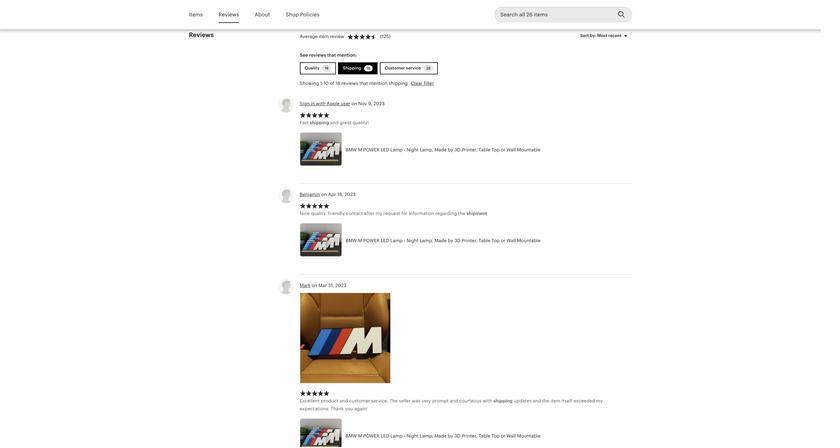 Task type: locate. For each thing, give the bounding box(es) containing it.
and inside updates and the item itself exceeded my expectations. thank you again!
[[533, 398, 541, 404]]

2 vertical spatial bmw
[[346, 433, 357, 439]]

again!
[[354, 406, 368, 411]]

1 bmw m power led lamp - night lamp, made by 3d printer, table top or wall mountable link from the top
[[300, 132, 559, 168]]

1 made from the top
[[435, 147, 447, 152]]

updates and the item itself exceeded my expectations. thank you again!
[[300, 398, 603, 411]]

1 vertical spatial power
[[363, 238, 380, 243]]

power down "quality!"
[[363, 147, 380, 152]]

showing
[[300, 81, 319, 86]]

benjamin link
[[300, 192, 320, 197]]

quality!
[[353, 120, 369, 125]]

mark added a photo of their purchase image
[[300, 293, 390, 383]]

2 vertical spatial bmw m power led lamp - night lamp, made by 3d printer, table top or wall mountable
[[346, 433, 541, 439]]

my right exceeded
[[596, 398, 603, 404]]

3 printer, from the top
[[462, 433, 478, 439]]

itself
[[562, 398, 572, 404]]

0 vertical spatial made
[[435, 147, 447, 152]]

0 horizontal spatial shipping
[[310, 120, 329, 125]]

1 vertical spatial made
[[435, 238, 447, 243]]

exceeded
[[574, 398, 595, 404]]

0 vertical spatial shipping
[[389, 81, 408, 86]]

16 right of
[[336, 81, 340, 86]]

mountable for nice quality, friendly contact after my request for information regarding the shipment
[[517, 238, 541, 243]]

1 by from the top
[[448, 147, 453, 152]]

bmw m power led lamp - night lamp, made by 3d printer, table top or wall mountable for nice quality, friendly contact after my request for information regarding the shipment
[[346, 238, 541, 243]]

0 vertical spatial table
[[479, 147, 490, 152]]

1-
[[320, 81, 324, 86]]

1 horizontal spatial shipping
[[389, 81, 408, 86]]

2 by from the top
[[448, 238, 453, 243]]

great
[[340, 120, 351, 125]]

power down again!
[[363, 433, 380, 439]]

showing 1-10 of 16 reviews that mention shipping clear filter
[[300, 81, 434, 86]]

0 horizontal spatial item
[[319, 34, 329, 39]]

item left itself
[[551, 398, 561, 404]]

1 vertical spatial printer,
[[462, 238, 478, 243]]

28
[[426, 66, 431, 70]]

mark on mar 31, 2023
[[300, 283, 346, 288]]

2 vertical spatial power
[[363, 433, 380, 439]]

1 horizontal spatial with
[[483, 398, 492, 404]]

1 horizontal spatial reviews
[[219, 11, 239, 18]]

2 mountable from the top
[[517, 238, 541, 243]]

2 vertical spatial bmw m power led lamp - night lamp, made by 3d printer, table top or wall mountable link
[[300, 419, 559, 447]]

most
[[597, 33, 607, 38]]

and
[[330, 120, 339, 125], [340, 398, 348, 404], [450, 398, 458, 404], [533, 398, 541, 404]]

3 made from the top
[[435, 433, 447, 439]]

friendly
[[328, 211, 345, 216]]

2023 for benjamin on apr 18, 2023
[[345, 192, 356, 197]]

1 vertical spatial shipping
[[310, 120, 329, 125]]

on left nov
[[352, 101, 357, 106]]

printer,
[[462, 147, 478, 152], [462, 238, 478, 243], [462, 433, 478, 439]]

2 lamp from the top
[[390, 238, 403, 243]]

18,
[[337, 192, 343, 197]]

0 horizontal spatial with
[[316, 101, 326, 106]]

2 vertical spatial led
[[381, 433, 389, 439]]

by
[[448, 147, 453, 152], [448, 238, 453, 243], [448, 433, 453, 439]]

bmw down "you" at the left bottom of the page
[[346, 433, 357, 439]]

1 vertical spatial night
[[407, 238, 419, 243]]

1 vertical spatial or
[[501, 238, 506, 243]]

wall
[[507, 147, 516, 152], [507, 238, 516, 243], [507, 433, 516, 439]]

2 power from the top
[[363, 238, 380, 243]]

0 vertical spatial 3d
[[455, 147, 461, 152]]

1 vertical spatial mountable
[[517, 238, 541, 243]]

1 vertical spatial that
[[359, 81, 368, 86]]

bmw m power led lamp - night lamp, made by 3d printer, table top or wall mountable link
[[300, 132, 559, 168], [300, 223, 559, 259], [300, 419, 559, 447]]

2 vertical spatial lamp,
[[420, 433, 433, 439]]

1 horizontal spatial my
[[596, 398, 603, 404]]

customer service
[[385, 66, 422, 71]]

1 3d from the top
[[455, 147, 461, 152]]

2 vertical spatial shipping
[[493, 398, 513, 404]]

2 made from the top
[[435, 238, 447, 243]]

that up 19
[[327, 52, 336, 58]]

lamp
[[390, 147, 403, 152], [390, 238, 403, 243], [390, 433, 403, 439]]

m
[[358, 147, 362, 152], [358, 238, 362, 243], [358, 433, 362, 439]]

2 - from the top
[[404, 238, 405, 243]]

shipping left updates
[[493, 398, 513, 404]]

0 vertical spatial that
[[327, 52, 336, 58]]

1 m from the top
[[358, 147, 362, 152]]

0 vertical spatial wall
[[507, 147, 516, 152]]

nice
[[300, 211, 310, 216]]

1 vertical spatial m
[[358, 238, 362, 243]]

nice quality, friendly contact after my request for information regarding the shipment
[[300, 211, 487, 216]]

2 vertical spatial printer,
[[462, 433, 478, 439]]

nov
[[358, 101, 367, 106]]

2023 right 31,
[[335, 283, 346, 288]]

31,
[[328, 283, 334, 288]]

with right courteous
[[483, 398, 492, 404]]

1 mountable from the top
[[517, 147, 541, 152]]

0 horizontal spatial my
[[376, 211, 382, 216]]

sort
[[580, 33, 589, 38]]

in
[[311, 101, 315, 106]]

bmw for 2023
[[346, 238, 357, 243]]

16
[[367, 66, 371, 70], [336, 81, 340, 86]]

2 vertical spatial on
[[312, 283, 317, 288]]

2 vertical spatial made
[[435, 433, 447, 439]]

power down after
[[363, 238, 380, 243]]

mountable for and great quality!
[[517, 147, 541, 152]]

bmw m power led lamp - night lamp, made by 3d printer, table top or wall mountable for and great quality!
[[346, 147, 541, 152]]

-
[[404, 147, 405, 152], [404, 238, 405, 243], [404, 433, 405, 439]]

product
[[321, 398, 339, 404]]

top for nice quality, friendly contact after my request for information regarding the shipment
[[492, 238, 500, 243]]

printer, for nice quality, friendly contact after my request for information regarding the shipment
[[462, 238, 478, 243]]

2 bmw m power led lamp - night lamp, made by 3d printer, table top or wall mountable link from the top
[[300, 223, 559, 259]]

Search all 26 items text field
[[495, 7, 613, 23]]

with right in
[[316, 101, 326, 106]]

3 night from the top
[[407, 433, 419, 439]]

1 horizontal spatial on
[[321, 192, 327, 197]]

on left apr
[[321, 192, 327, 197]]

2023 right 9,
[[374, 101, 385, 106]]

about link
[[255, 7, 270, 22]]

2 vertical spatial by
[[448, 433, 453, 439]]

0 vertical spatial 16
[[367, 66, 371, 70]]

0 vertical spatial by
[[448, 147, 453, 152]]

sign
[[300, 101, 310, 106]]

2 vertical spatial wall
[[507, 433, 516, 439]]

bmw m power led lamp - night lamp, made by 3d printer, table top or wall mountable link for and great quality!
[[300, 132, 559, 168]]

1 lamp from the top
[[390, 147, 403, 152]]

or
[[501, 147, 506, 152], [501, 238, 506, 243], [501, 433, 506, 439]]

1 table from the top
[[479, 147, 490, 152]]

0 horizontal spatial on
[[312, 283, 317, 288]]

0 horizontal spatial 16
[[336, 81, 340, 86]]

1 - from the top
[[404, 147, 405, 152]]

table
[[479, 147, 490, 152], [479, 238, 490, 243], [479, 433, 490, 439]]

0 vertical spatial lamp,
[[420, 147, 433, 152]]

0 vertical spatial reviews
[[219, 11, 239, 18]]

you
[[345, 406, 353, 411]]

1 power from the top
[[363, 147, 380, 152]]

1 vertical spatial led
[[381, 238, 389, 243]]

night
[[407, 147, 419, 152], [407, 238, 419, 243], [407, 433, 419, 439]]

2 top from the top
[[492, 238, 500, 243]]

1 vertical spatial my
[[596, 398, 603, 404]]

bmw m power led lamp - night lamp, made by 3d printer, table top or wall mountable
[[346, 147, 541, 152], [346, 238, 541, 243], [346, 433, 541, 439]]

reviews down the shipping
[[342, 81, 358, 86]]

information
[[409, 211, 434, 216]]

1 vertical spatial 2023
[[345, 192, 356, 197]]

2 table from the top
[[479, 238, 490, 243]]

1 or from the top
[[501, 147, 506, 152]]

and right updates
[[533, 398, 541, 404]]

reviews link
[[219, 7, 239, 22]]

1 vertical spatial reviews
[[189, 31, 214, 38]]

shop policies
[[286, 11, 319, 18]]

m down the contact
[[358, 238, 362, 243]]

shipping
[[389, 81, 408, 86], [310, 120, 329, 125], [493, 398, 513, 404]]

1 vertical spatial 3d
[[455, 238, 461, 243]]

1 vertical spatial wall
[[507, 238, 516, 243]]

2 vertical spatial night
[[407, 433, 419, 439]]

1 horizontal spatial 16
[[367, 66, 371, 70]]

0 vertical spatial my
[[376, 211, 382, 216]]

1 horizontal spatial that
[[359, 81, 368, 86]]

0 vertical spatial night
[[407, 147, 419, 152]]

1 printer, from the top
[[462, 147, 478, 152]]

16 up showing 1-10 of 16 reviews that mention shipping clear filter
[[367, 66, 371, 70]]

user
[[341, 101, 350, 106]]

review
[[330, 34, 344, 39]]

m down again!
[[358, 433, 362, 439]]

1 bmw m power led lamp - night lamp, made by 3d printer, table top or wall mountable from the top
[[346, 147, 541, 152]]

1 vertical spatial lamp,
[[420, 238, 433, 243]]

1 vertical spatial table
[[479, 238, 490, 243]]

1 vertical spatial with
[[483, 398, 492, 404]]

1 vertical spatial the
[[542, 398, 550, 404]]

the left itself
[[542, 398, 550, 404]]

0 vertical spatial top
[[492, 147, 500, 152]]

2 horizontal spatial on
[[352, 101, 357, 106]]

1 vertical spatial bmw m power led lamp - night lamp, made by 3d printer, table top or wall mountable link
[[300, 223, 559, 259]]

2 led from the top
[[381, 238, 389, 243]]

m down "quality!"
[[358, 147, 362, 152]]

1 wall from the top
[[507, 147, 516, 152]]

2 bmw m power led lamp - night lamp, made by 3d printer, table top or wall mountable from the top
[[346, 238, 541, 243]]

0 vertical spatial the
[[458, 211, 465, 216]]

2 printer, from the top
[[462, 238, 478, 243]]

2 vertical spatial m
[[358, 433, 362, 439]]

3 wall from the top
[[507, 433, 516, 439]]

1 top from the top
[[492, 147, 500, 152]]

3 power from the top
[[363, 433, 380, 439]]

3 or from the top
[[501, 433, 506, 439]]

m for on nov 9, 2023
[[358, 147, 362, 152]]

shipping down 'customer'
[[389, 81, 408, 86]]

excellent
[[300, 398, 320, 404]]

2 bmw from the top
[[346, 238, 357, 243]]

fast shipping and great quality!
[[300, 120, 369, 125]]

recent
[[608, 33, 622, 38]]

2 vertical spatial 3d
[[455, 433, 461, 439]]

2023
[[374, 101, 385, 106], [345, 192, 356, 197], [335, 283, 346, 288]]

1 horizontal spatial item
[[551, 398, 561, 404]]

my
[[376, 211, 382, 216], [596, 398, 603, 404]]

1 horizontal spatial the
[[542, 398, 550, 404]]

shop policies link
[[286, 7, 319, 22]]

3 lamp, from the top
[[420, 433, 433, 439]]

printer, for and great quality!
[[462, 147, 478, 152]]

or for and great quality!
[[501, 147, 506, 152]]

reviews right see
[[309, 52, 326, 58]]

1 vertical spatial bmw
[[346, 238, 357, 243]]

1 vertical spatial on
[[321, 192, 327, 197]]

shipping right fast
[[310, 120, 329, 125]]

2 lamp, from the top
[[420, 238, 433, 243]]

my right after
[[376, 211, 382, 216]]

- for sign in with apple user on nov 9, 2023
[[404, 147, 405, 152]]

the left shipment
[[458, 211, 465, 216]]

1 horizontal spatial reviews
[[342, 81, 358, 86]]

2 vertical spatial lamp
[[390, 433, 403, 439]]

lamp, for nice quality, friendly contact after my request for information regarding the shipment
[[420, 238, 433, 243]]

2 wall from the top
[[507, 238, 516, 243]]

1 vertical spatial reviews
[[342, 81, 358, 86]]

mar
[[319, 283, 327, 288]]

or for nice quality, friendly contact after my request for information regarding the shipment
[[501, 238, 506, 243]]

1 led from the top
[[381, 147, 389, 152]]

2 vertical spatial or
[[501, 433, 506, 439]]

1 vertical spatial lamp
[[390, 238, 403, 243]]

2 3d from the top
[[455, 238, 461, 243]]

item
[[319, 34, 329, 39], [551, 398, 561, 404]]

2023 right 18,
[[345, 192, 356, 197]]

1 vertical spatial bmw m power led lamp - night lamp, made by 3d printer, table top or wall mountable
[[346, 238, 541, 243]]

led for sign in with apple user on nov 9, 2023
[[381, 147, 389, 152]]

service
[[406, 66, 421, 71]]

customer
[[349, 398, 370, 404]]

mark
[[300, 283, 311, 288]]

0 vertical spatial or
[[501, 147, 506, 152]]

1 night from the top
[[407, 147, 419, 152]]

0 vertical spatial printer,
[[462, 147, 478, 152]]

0 vertical spatial led
[[381, 147, 389, 152]]

was
[[412, 398, 420, 404]]

item left review
[[319, 34, 329, 39]]

0 vertical spatial mountable
[[517, 147, 541, 152]]

bmw down the contact
[[346, 238, 357, 243]]

2 or from the top
[[501, 238, 506, 243]]

1 vertical spatial top
[[492, 238, 500, 243]]

that
[[327, 52, 336, 58], [359, 81, 368, 86]]

lamp,
[[420, 147, 433, 152], [420, 238, 433, 243], [420, 433, 433, 439]]

0 vertical spatial m
[[358, 147, 362, 152]]

2 night from the top
[[407, 238, 419, 243]]

reviews
[[309, 52, 326, 58], [342, 81, 358, 86]]

1 vertical spatial -
[[404, 238, 405, 243]]

0 horizontal spatial the
[[458, 211, 465, 216]]

2 m from the top
[[358, 238, 362, 243]]

0 vertical spatial bmw m power led lamp - night lamp, made by 3d printer, table top or wall mountable
[[346, 147, 541, 152]]

average
[[300, 34, 318, 39]]

the
[[458, 211, 465, 216], [542, 398, 550, 404]]

0 vertical spatial power
[[363, 147, 380, 152]]

2 vertical spatial top
[[492, 433, 500, 439]]

0 horizontal spatial that
[[327, 52, 336, 58]]

and up "you" at the left bottom of the page
[[340, 398, 348, 404]]

2 vertical spatial mountable
[[517, 433, 541, 439]]

1 lamp, from the top
[[420, 147, 433, 152]]

that left mention
[[359, 81, 368, 86]]

2 vertical spatial 2023
[[335, 283, 346, 288]]

0 horizontal spatial reviews
[[309, 52, 326, 58]]

1 vertical spatial item
[[551, 398, 561, 404]]

0 vertical spatial -
[[404, 147, 405, 152]]

1 bmw from the top
[[346, 147, 357, 152]]

shipping
[[343, 66, 362, 71]]

top
[[492, 147, 500, 152], [492, 238, 500, 243], [492, 433, 500, 439]]

by for and great quality!
[[448, 147, 453, 152]]

apple
[[327, 101, 340, 106]]

3 by from the top
[[448, 433, 453, 439]]

bmw down great
[[346, 147, 357, 152]]

2 vertical spatial -
[[404, 433, 405, 439]]

on left mar
[[312, 283, 317, 288]]

made
[[435, 147, 447, 152], [435, 238, 447, 243], [435, 433, 447, 439]]

2023 for mark on mar 31, 2023
[[335, 283, 346, 288]]

2 vertical spatial table
[[479, 433, 490, 439]]



Task type: describe. For each thing, give the bounding box(es) containing it.
of
[[330, 81, 334, 86]]

regarding
[[436, 211, 457, 216]]

contact
[[346, 211, 363, 216]]

3 table from the top
[[479, 433, 490, 439]]

3 led from the top
[[381, 433, 389, 439]]

0 vertical spatial item
[[319, 34, 329, 39]]

table for and great quality!
[[479, 147, 490, 152]]

quality,
[[311, 211, 327, 216]]

clear filter link
[[411, 81, 434, 86]]

customer
[[385, 66, 405, 71]]

request
[[384, 211, 400, 216]]

see reviews that mention:
[[300, 52, 357, 58]]

mention
[[369, 81, 388, 86]]

and left great
[[330, 120, 339, 125]]

thank
[[331, 406, 344, 411]]

table for nice quality, friendly contact after my request for information regarding the shipment
[[479, 238, 490, 243]]

0 vertical spatial with
[[316, 101, 326, 106]]

mark link
[[300, 283, 311, 288]]

on for 31,
[[312, 283, 317, 288]]

3 bmw m power led lamp - night lamp, made by 3d printer, table top or wall mountable from the top
[[346, 433, 541, 439]]

3 3d from the top
[[455, 433, 461, 439]]

sort by: most recent
[[580, 33, 622, 38]]

19
[[325, 66, 329, 70]]

0 vertical spatial on
[[352, 101, 357, 106]]

wall for nice quality, friendly contact after my request for information regarding the shipment
[[507, 238, 516, 243]]

sort by: most recent button
[[575, 29, 635, 43]]

night for sign in with apple user on nov 9, 2023
[[407, 147, 419, 152]]

lamp for sign in with apple user on nov 9, 2023
[[390, 147, 403, 152]]

benjamin on apr 18, 2023
[[300, 192, 356, 197]]

bmw m power led lamp - night lamp, made by 3d printer, table top or wall mountable link for nice quality, friendly contact after my request for information regarding the shipment
[[300, 223, 559, 259]]

lamp, for and great quality!
[[420, 147, 433, 152]]

after
[[364, 211, 374, 216]]

night for benjamin on apr 18, 2023
[[407, 238, 419, 243]]

mention:
[[337, 52, 357, 58]]

see
[[300, 52, 308, 58]]

seller
[[399, 398, 411, 404]]

filter
[[424, 81, 434, 86]]

and right the prompt
[[450, 398, 458, 404]]

shipment
[[467, 211, 487, 216]]

3 bmw m power led lamp - night lamp, made by 3d printer, table top or wall mountable link from the top
[[300, 419, 559, 447]]

bmw for user
[[346, 147, 357, 152]]

expectations.
[[300, 406, 330, 411]]

2 horizontal spatial shipping
[[493, 398, 513, 404]]

updates
[[514, 398, 532, 404]]

by:
[[590, 33, 596, 38]]

average item review
[[300, 34, 344, 39]]

the
[[390, 398, 398, 404]]

policies
[[300, 11, 319, 18]]

about
[[255, 11, 270, 18]]

quality
[[305, 66, 321, 71]]

the inside updates and the item itself exceeded my expectations. thank you again!
[[542, 398, 550, 404]]

3d for and great quality!
[[455, 147, 461, 152]]

clear
[[411, 81, 423, 86]]

by for nice quality, friendly contact after my request for information regarding the shipment
[[448, 238, 453, 243]]

3 - from the top
[[404, 433, 405, 439]]

9,
[[368, 101, 372, 106]]

led for benjamin on apr 18, 2023
[[381, 238, 389, 243]]

benjamin
[[300, 192, 320, 197]]

very
[[422, 398, 431, 404]]

- for benjamin on apr 18, 2023
[[404, 238, 405, 243]]

apr
[[328, 192, 336, 197]]

10
[[324, 81, 329, 86]]

power for on nov 9, 2023
[[363, 147, 380, 152]]

shop
[[286, 11, 299, 18]]

for
[[401, 211, 408, 216]]

3 bmw from the top
[[346, 433, 357, 439]]

items link
[[189, 7, 203, 22]]

items
[[189, 11, 203, 18]]

courteous
[[459, 398, 482, 404]]

3 m from the top
[[358, 433, 362, 439]]

made for and great quality!
[[435, 147, 447, 152]]

3 lamp from the top
[[390, 433, 403, 439]]

3 mountable from the top
[[517, 433, 541, 439]]

wall for and great quality!
[[507, 147, 516, 152]]

fast
[[300, 120, 309, 125]]

power for on apr 18, 2023
[[363, 238, 380, 243]]

prompt
[[432, 398, 449, 404]]

service.
[[371, 398, 388, 404]]

top for and great quality!
[[492, 147, 500, 152]]

3 top from the top
[[492, 433, 500, 439]]

my inside updates and the item itself exceeded my expectations. thank you again!
[[596, 398, 603, 404]]

3d for nice quality, friendly contact after my request for information regarding the shipment
[[455, 238, 461, 243]]

sign in with apple user link
[[300, 101, 350, 106]]

1 vertical spatial 16
[[336, 81, 340, 86]]

item inside updates and the item itself exceeded my expectations. thank you again!
[[551, 398, 561, 404]]

(125)
[[380, 34, 391, 39]]

on for 18,
[[321, 192, 327, 197]]

0 vertical spatial 2023
[[374, 101, 385, 106]]

sign in with apple user on nov 9, 2023
[[300, 101, 385, 106]]

made for nice quality, friendly contact after my request for information regarding the shipment
[[435, 238, 447, 243]]

excellent product and customer service. the seller was very prompt and courteous with shipping
[[300, 398, 513, 404]]

0 horizontal spatial reviews
[[189, 31, 214, 38]]

lamp for benjamin on apr 18, 2023
[[390, 238, 403, 243]]

0 vertical spatial reviews
[[309, 52, 326, 58]]

m for on apr 18, 2023
[[358, 238, 362, 243]]



Task type: vqa. For each thing, say whether or not it's contained in the screenshot.
"16"
yes



